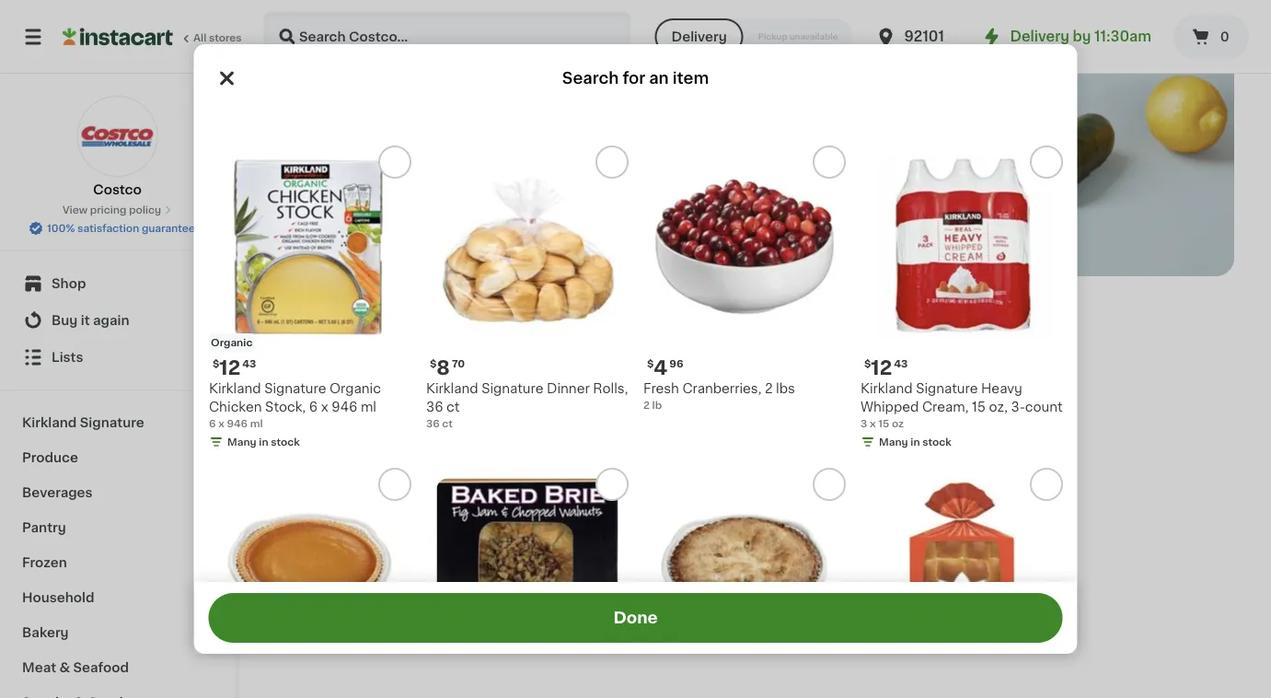 Task type: describe. For each thing, give the bounding box(es) containing it.
kirkland for 36
[[426, 382, 478, 395]]

12 for kirkland signature organic chicken stock, 6 x 946 ml
[[219, 358, 240, 377]]

done button
[[209, 593, 1063, 643]]

signature up produce link
[[80, 416, 144, 429]]

by
[[1073, 30, 1092, 43]]

x for kirkland signature heavy whipped cream, 15 oz, 3-count
[[870, 419, 876, 429]]

1 horizontal spatial 15
[[972, 401, 986, 414]]

kirkland for stock,
[[209, 382, 261, 395]]

$ for kirkland signature organic chicken stock, 6 x 946 ml
[[212, 359, 219, 369]]

1 vertical spatial 2
[[643, 400, 650, 410]]

search
[[563, 70, 619, 86]]

items for add
[[669, 491, 705, 504]]

meat & seafood link
[[11, 650, 224, 685]]

signature for organic
[[264, 382, 326, 395]]

count
[[1025, 401, 1063, 414]]

edit items
[[474, 183, 557, 198]]

x for kirkland signature organic chicken stock, 6 x 946 ml
[[218, 419, 224, 429]]

pantry
[[22, 521, 66, 534]]

add items to your list to get started.
[[640, 491, 872, 504]]

0 vertical spatial ct
[[446, 401, 459, 414]]

all stores
[[193, 33, 242, 43]]

0 horizontal spatial 15
[[878, 419, 889, 429]]

delivery for delivery by 11:30am
[[1011, 30, 1070, 43]]

vicky's
[[209, 64, 254, 76]]

vicky's kitchen cornbread cranberry stuffing with turkey italian sausage, 40 oz
[[209, 64, 406, 113]]

again
[[93, 314, 130, 327]]

policy
[[129, 205, 161, 215]]

43 for whipped
[[894, 359, 908, 369]]

1 to from the left
[[708, 491, 722, 504]]

kirkland signature
[[22, 416, 144, 429]]

kirkland signature organic chicken stock, 6 x 946 ml 6 x 946 ml
[[209, 382, 381, 429]]

delivery by 11:30am link
[[981, 26, 1152, 48]]

signature for dinner
[[481, 382, 543, 395]]

dialog containing 12
[[194, 0, 1078, 698]]

many for whipped
[[879, 437, 908, 447]]

dinner
[[547, 382, 590, 395]]

fresh cranberries, 2 lbs 2 lb
[[643, 382, 795, 410]]

all stores link
[[63, 11, 243, 63]]

92101 button
[[875, 11, 986, 63]]

96
[[669, 359, 683, 369]]

rolls,
[[593, 382, 628, 395]]

11:30am
[[1095, 30, 1152, 43]]

lb
[[652, 400, 662, 410]]

shop link
[[11, 265, 224, 302]]

frozen link
[[11, 545, 224, 580]]

organic inside kirkland signature organic chicken stock, 6 x 946 ml 6 x 946 ml
[[329, 382, 381, 395]]

all
[[193, 33, 207, 43]]

with
[[332, 82, 359, 95]]

for
[[623, 70, 646, 86]]

item
[[673, 70, 709, 86]]

kirkland signature dinner rolls, 36 ct 36 ct
[[426, 382, 628, 429]]

beverages
[[22, 486, 93, 499]]

done
[[614, 610, 658, 626]]

kirkland for cream,
[[861, 382, 913, 395]]

cranberries,
[[682, 382, 762, 395]]

italian
[[209, 100, 247, 113]]

2 36 from the top
[[426, 419, 439, 429]]

whipped
[[861, 401, 919, 414]]

oz inside kirkland signature heavy whipped cream, 15 oz, 3-count 3 x 15 oz
[[892, 419, 904, 429]]

edit
[[474, 183, 507, 198]]

buy
[[52, 314, 78, 327]]

stores
[[209, 33, 242, 43]]

add
[[640, 491, 666, 504]]

view
[[63, 205, 88, 215]]

40
[[313, 100, 331, 113]]

pricing
[[90, 205, 127, 215]]

an
[[649, 70, 669, 86]]

your
[[725, 491, 754, 504]]

many in stock for chicken
[[227, 437, 300, 447]]

100%
[[47, 223, 75, 233]]

cornbread
[[310, 64, 380, 76]]

lbs
[[776, 382, 795, 395]]

guarantee
[[142, 223, 195, 233]]

buy it again
[[52, 314, 130, 327]]

100% satisfaction guarantee
[[47, 223, 195, 233]]

1 horizontal spatial x
[[321, 401, 328, 414]]

0
[[1221, 30, 1230, 43]]

produce
[[22, 451, 78, 464]]

delivery for delivery
[[672, 30, 727, 43]]

beverages link
[[11, 475, 224, 510]]

product group containing 8
[[426, 146, 629, 431]]

view pricing policy
[[63, 205, 161, 215]]

satisfaction
[[77, 223, 139, 233]]

costco logo image
[[77, 96, 158, 177]]

$ for kirkland signature dinner rolls, 36 ct
[[430, 359, 436, 369]]

pantry link
[[11, 510, 224, 545]]

household link
[[11, 580, 224, 615]]

delivery by 11:30am
[[1011, 30, 1152, 43]]

$ 4 96
[[647, 358, 683, 377]]

costco link
[[77, 96, 158, 199]]

$ for kirkland signature heavy whipped cream, 15 oz, 3-count
[[864, 359, 871, 369]]

8
[[436, 358, 450, 377]]

4
[[654, 358, 667, 377]]

kirkland up produce
[[22, 416, 77, 429]]



Task type: vqa. For each thing, say whether or not it's contained in the screenshot.
the Signature inside the kirkland signature heavy whipped cream, 15 oz, 3-count 3 x 15 oz
yes



Task type: locate. For each thing, give the bounding box(es) containing it.
delivery button
[[655, 18, 744, 55]]

1 horizontal spatial 43
[[894, 359, 908, 369]]

search for an item
[[563, 70, 709, 86]]

$ for fresh cranberries, 2 lbs
[[647, 359, 654, 369]]

$ up "chicken"
[[212, 359, 219, 369]]

43 for chicken
[[242, 359, 256, 369]]

buy it again link
[[11, 302, 224, 339]]

kirkland inside kirkland signature organic chicken stock, 6 x 946 ml 6 x 946 ml
[[209, 382, 261, 395]]

0 vertical spatial 2
[[765, 382, 773, 395]]

2 left "lb"
[[643, 400, 650, 410]]

costco
[[93, 183, 142, 196]]

cream,
[[922, 401, 969, 414]]

1 horizontal spatial delivery
[[1011, 30, 1070, 43]]

1 horizontal spatial 2
[[765, 382, 773, 395]]

1 horizontal spatial ml
[[360, 401, 376, 414]]

2 12 from the left
[[871, 358, 892, 377]]

ml right stock,
[[360, 401, 376, 414]]

1 horizontal spatial many in stock
[[879, 437, 952, 447]]

0 horizontal spatial 946
[[226, 419, 247, 429]]

43 up whipped
[[894, 359, 908, 369]]

oz down with
[[334, 100, 349, 113]]

shop
[[52, 277, 86, 290]]

0 horizontal spatial many in stock
[[227, 437, 300, 447]]

items right add
[[669, 491, 705, 504]]

0 horizontal spatial items
[[511, 183, 557, 198]]

many down "chicken"
[[227, 437, 256, 447]]

0 horizontal spatial 12
[[219, 358, 240, 377]]

kirkland down $ 8 70
[[426, 382, 478, 395]]

ml
[[360, 401, 376, 414], [250, 419, 263, 429]]

signature inside kirkland signature heavy whipped cream, 15 oz, 3-count 3 x 15 oz
[[916, 382, 978, 395]]

$ inside $ 8 70
[[430, 359, 436, 369]]

to
[[708, 491, 722, 504], [780, 491, 794, 504]]

view pricing policy link
[[63, 203, 172, 217]]

0 horizontal spatial $ 12 43
[[212, 358, 256, 377]]

0 horizontal spatial many
[[227, 437, 256, 447]]

2 to from the left
[[780, 491, 794, 504]]

0 horizontal spatial to
[[708, 491, 722, 504]]

items right the edit
[[511, 183, 557, 198]]

1 horizontal spatial many
[[879, 437, 908, 447]]

items inside button
[[511, 183, 557, 198]]

items for edit
[[511, 183, 557, 198]]

None search field
[[263, 11, 631, 63]]

many in stock for whipped
[[879, 437, 952, 447]]

1 horizontal spatial oz
[[892, 419, 904, 429]]

0 vertical spatial 15
[[972, 401, 986, 414]]

signature for heavy
[[916, 382, 978, 395]]

15 down whipped
[[878, 419, 889, 429]]

signature up cream,
[[916, 382, 978, 395]]

product group containing 4
[[643, 146, 846, 413]]

frozen
[[22, 556, 67, 569]]

cranberry
[[209, 82, 274, 95]]

$ 12 43
[[212, 358, 256, 377], [864, 358, 908, 377]]

sausage,
[[251, 100, 310, 113]]

1 horizontal spatial in
[[911, 437, 920, 447]]

0 vertical spatial 36
[[426, 401, 443, 414]]

0 horizontal spatial x
[[218, 419, 224, 429]]

1 horizontal spatial to
[[780, 491, 794, 504]]

43 up "chicken"
[[242, 359, 256, 369]]

3
[[861, 419, 867, 429]]

2 stock from the left
[[923, 437, 952, 447]]

1 vertical spatial organic
[[329, 382, 381, 395]]

$ inside $ 4 96
[[647, 359, 654, 369]]

0 button
[[1174, 15, 1250, 59]]

to right list
[[780, 491, 794, 504]]

6 right stock,
[[309, 401, 317, 414]]

0 vertical spatial 946
[[331, 401, 357, 414]]

2 many from the left
[[879, 437, 908, 447]]

15
[[972, 401, 986, 414], [878, 419, 889, 429]]

edit items button
[[325, 165, 707, 216]]

stock
[[271, 437, 300, 447], [923, 437, 952, 447]]

service type group
[[655, 18, 853, 55]]

0 horizontal spatial 6
[[209, 419, 215, 429]]

4 $ from the left
[[864, 359, 871, 369]]

1 horizontal spatial $ 12 43
[[864, 358, 908, 377]]

many in stock down stock,
[[227, 437, 300, 447]]

kirkland inside kirkland signature dinner rolls, 36 ct 36 ct
[[426, 382, 478, 395]]

stock down stock,
[[271, 437, 300, 447]]

started.
[[822, 491, 872, 504]]

1 vertical spatial 15
[[878, 419, 889, 429]]

0 vertical spatial organic
[[210, 338, 252, 348]]

household
[[22, 591, 94, 604]]

heavy
[[981, 382, 1023, 395]]

many
[[227, 437, 256, 447], [879, 437, 908, 447]]

70
[[452, 359, 465, 369]]

12 up "chicken"
[[219, 358, 240, 377]]

$ 12 43 up whipped
[[864, 358, 908, 377]]

$ 12 43 for kirkland signature heavy whipped cream, 15 oz, 3-count
[[864, 358, 908, 377]]

1 vertical spatial oz
[[892, 419, 904, 429]]

946 right stock,
[[331, 401, 357, 414]]

1 $ 12 43 from the left
[[212, 358, 256, 377]]

bakery link
[[11, 615, 224, 650]]

$
[[212, 359, 219, 369], [430, 359, 436, 369], [647, 359, 654, 369], [864, 359, 871, 369]]

43
[[242, 359, 256, 369], [894, 359, 908, 369]]

many down whipped
[[879, 437, 908, 447]]

in for chicken
[[259, 437, 268, 447]]

dialog
[[194, 0, 1078, 698]]

x down "chicken"
[[218, 419, 224, 429]]

1 horizontal spatial stock
[[923, 437, 952, 447]]

x right stock,
[[321, 401, 328, 414]]

$ left 70
[[430, 359, 436, 369]]

12 for kirkland signature heavy whipped cream, 15 oz, 3-count
[[871, 358, 892, 377]]

1 vertical spatial items
[[669, 491, 705, 504]]

oz,
[[989, 401, 1008, 414]]

1 horizontal spatial 946
[[331, 401, 357, 414]]

100% satisfaction guarantee button
[[29, 217, 206, 236]]

1 43 from the left
[[242, 359, 256, 369]]

1 vertical spatial ct
[[442, 419, 453, 429]]

product group
[[209, 146, 411, 453], [426, 146, 629, 431], [643, 146, 846, 413], [861, 146, 1063, 453], [209, 468, 411, 698], [426, 468, 629, 698], [643, 468, 846, 698], [861, 468, 1063, 698]]

1 horizontal spatial items
[[669, 491, 705, 504]]

15 left oz, at the bottom right of page
[[972, 401, 986, 414]]

1 vertical spatial ml
[[250, 419, 263, 429]]

92101
[[905, 30, 945, 43]]

in
[[259, 437, 268, 447], [911, 437, 920, 447]]

chicken
[[209, 401, 262, 414]]

946 down "chicken"
[[226, 419, 247, 429]]

in down stock,
[[259, 437, 268, 447]]

1 many from the left
[[227, 437, 256, 447]]

1 vertical spatial 6
[[209, 419, 215, 429]]

stock down cream,
[[923, 437, 952, 447]]

signature
[[264, 382, 326, 395], [481, 382, 543, 395], [916, 382, 978, 395], [80, 416, 144, 429]]

1 12 from the left
[[219, 358, 240, 377]]

delivery up item
[[672, 30, 727, 43]]

oz
[[334, 100, 349, 113], [892, 419, 904, 429]]

&
[[59, 661, 70, 674]]

kirkland up whipped
[[861, 382, 913, 395]]

2 left lbs
[[765, 382, 773, 395]]

fresh
[[643, 382, 679, 395]]

1 vertical spatial 36
[[426, 419, 439, 429]]

ml down "chicken"
[[250, 419, 263, 429]]

0 vertical spatial 6
[[309, 401, 317, 414]]

many for chicken
[[227, 437, 256, 447]]

many in stock
[[227, 437, 300, 447], [879, 437, 952, 447]]

6
[[309, 401, 317, 414], [209, 419, 215, 429]]

3-
[[1011, 401, 1025, 414]]

x right 3
[[870, 419, 876, 429]]

vicky's kitchen cornbread cranberry stuffing with turkey italian sausage, 40 oz button
[[209, 0, 411, 131]]

1 horizontal spatial 12
[[871, 358, 892, 377]]

signature inside kirkland signature dinner rolls, 36 ct 36 ct
[[481, 382, 543, 395]]

3 $ from the left
[[647, 359, 654, 369]]

list
[[758, 491, 777, 504]]

kirkland signature link
[[11, 405, 224, 440]]

instacart logo image
[[63, 26, 173, 48]]

$ 12 43 for kirkland signature organic chicken stock, 6 x 946 ml
[[212, 358, 256, 377]]

in down whipped
[[911, 437, 920, 447]]

0 horizontal spatial 43
[[242, 359, 256, 369]]

meat
[[22, 661, 56, 674]]

stock for stock,
[[271, 437, 300, 447]]

1 horizontal spatial 6
[[309, 401, 317, 414]]

to left your
[[708, 491, 722, 504]]

0 horizontal spatial stock
[[271, 437, 300, 447]]

2 in from the left
[[911, 437, 920, 447]]

2 $ 12 43 from the left
[[864, 358, 908, 377]]

0 vertical spatial ml
[[360, 401, 376, 414]]

delivery inside "button"
[[672, 30, 727, 43]]

1 horizontal spatial organic
[[329, 382, 381, 395]]

stuffing
[[277, 82, 329, 95]]

$ left 96
[[647, 359, 654, 369]]

kirkland signature heavy whipped cream, 15 oz, 3-count 3 x 15 oz
[[861, 382, 1063, 429]]

1 stock from the left
[[271, 437, 300, 447]]

meat & seafood
[[22, 661, 129, 674]]

signature up stock,
[[264, 382, 326, 395]]

get
[[797, 491, 818, 504]]

0 horizontal spatial 2
[[643, 400, 650, 410]]

oz inside vicky's kitchen cornbread cranberry stuffing with turkey italian sausage, 40 oz
[[334, 100, 349, 113]]

0 horizontal spatial ml
[[250, 419, 263, 429]]

0 horizontal spatial organic
[[210, 338, 252, 348]]

stock for cream,
[[923, 437, 952, 447]]

2 $ from the left
[[430, 359, 436, 369]]

1 $ from the left
[[212, 359, 219, 369]]

x
[[321, 401, 328, 414], [218, 419, 224, 429], [870, 419, 876, 429]]

signature inside kirkland signature organic chicken stock, 6 x 946 ml 6 x 946 ml
[[264, 382, 326, 395]]

1 many in stock from the left
[[227, 437, 300, 447]]

in for whipped
[[911, 437, 920, 447]]

stock,
[[265, 401, 306, 414]]

lists link
[[11, 339, 224, 376]]

2 horizontal spatial x
[[870, 419, 876, 429]]

delivery
[[1011, 30, 1070, 43], [672, 30, 727, 43]]

1 vertical spatial 946
[[226, 419, 247, 429]]

1 in from the left
[[259, 437, 268, 447]]

0 vertical spatial oz
[[334, 100, 349, 113]]

signature left dinner
[[481, 382, 543, 395]]

12
[[219, 358, 240, 377], [871, 358, 892, 377]]

$ 12 43 up "chicken"
[[212, 358, 256, 377]]

delivery left 'by'
[[1011, 30, 1070, 43]]

produce link
[[11, 440, 224, 475]]

turkey
[[363, 82, 406, 95]]

0 vertical spatial items
[[511, 183, 557, 198]]

2 43 from the left
[[894, 359, 908, 369]]

x inside kirkland signature heavy whipped cream, 15 oz, 3-count 3 x 15 oz
[[870, 419, 876, 429]]

bakery
[[22, 626, 69, 639]]

it
[[81, 314, 90, 327]]

oz down whipped
[[892, 419, 904, 429]]

0 horizontal spatial in
[[259, 437, 268, 447]]

2 many in stock from the left
[[879, 437, 952, 447]]

kirkland up "chicken"
[[209, 382, 261, 395]]

many in stock down whipped
[[879, 437, 952, 447]]

0 horizontal spatial oz
[[334, 100, 349, 113]]

12 up whipped
[[871, 358, 892, 377]]

$ up whipped
[[864, 359, 871, 369]]

0 horizontal spatial delivery
[[672, 30, 727, 43]]

lists
[[52, 351, 83, 364]]

seafood
[[73, 661, 129, 674]]

kirkland inside kirkland signature heavy whipped cream, 15 oz, 3-count 3 x 15 oz
[[861, 382, 913, 395]]

1 36 from the top
[[426, 401, 443, 414]]

kitchen
[[257, 64, 307, 76]]

6 down "chicken"
[[209, 419, 215, 429]]



